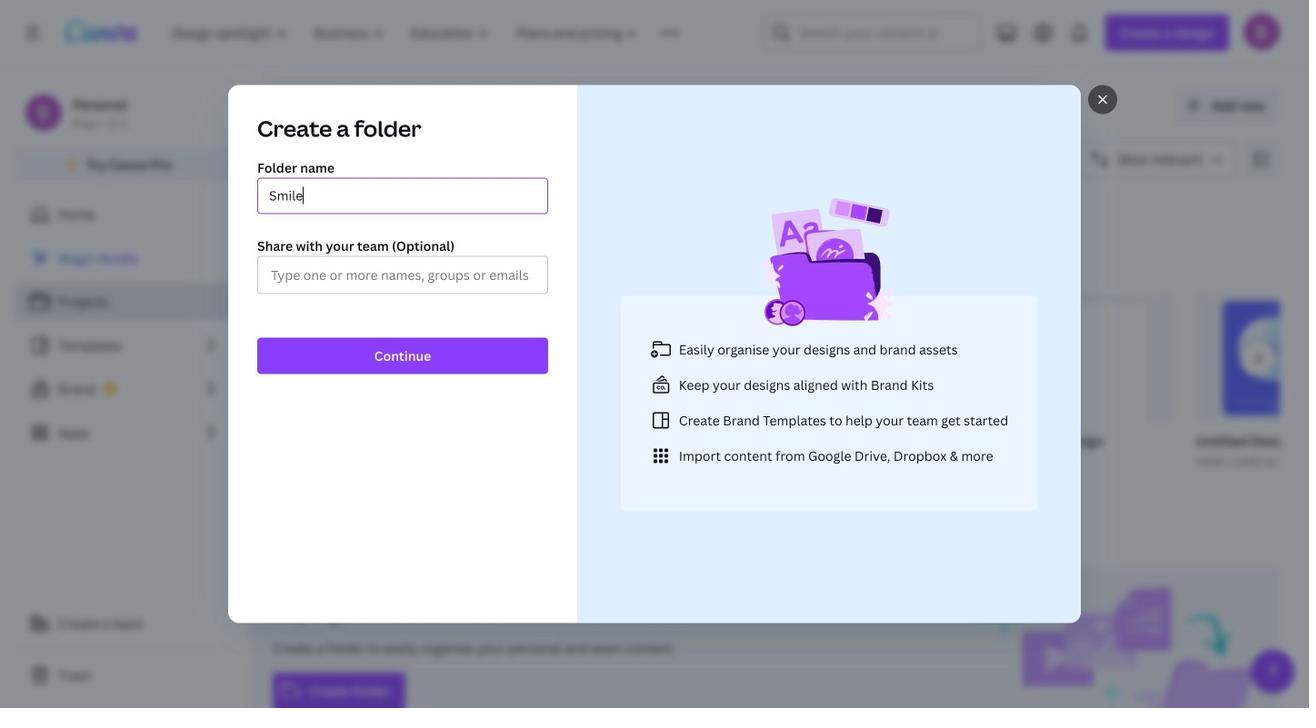 Task type: describe. For each thing, give the bounding box(es) containing it.
3 group from the left
[[626, 294, 1088, 471]]

5 group from the left
[[1004, 294, 1175, 471]]

2 group from the left
[[436, 294, 607, 471]]

top level navigation element
[[160, 15, 720, 51]]

1 group from the left
[[251, 294, 591, 471]]



Task type: vqa. For each thing, say whether or not it's contained in the screenshot.
Your letter's introduction can be a brief greeting, a few polite statements, or a background of why you're writing. The main paragraph is the bulk of your letter, containing the most important parts of your message. Finally, the conclusion sums up all your ideas. It can also include a closing statement or salutation. No matter what reason you have behind writing, it's best to be organized and plan the contents of your letter before sending it out. Your
no



Task type: locate. For each thing, give the bounding box(es) containing it.
6 group from the left
[[1193, 294, 1309, 471]]

group
[[251, 294, 591, 471], [436, 294, 607, 471], [626, 294, 1088, 471], [815, 294, 1284, 471], [1004, 294, 1175, 471], [1193, 294, 1309, 471]]

4 group from the left
[[815, 294, 1284, 471]]

None search field
[[763, 15, 981, 51]]

Type one or more names, groups or e​​ma​il​s text field
[[264, 262, 529, 289]]

list
[[15, 240, 236, 451]]

Name your folder text field
[[269, 179, 536, 213]]



